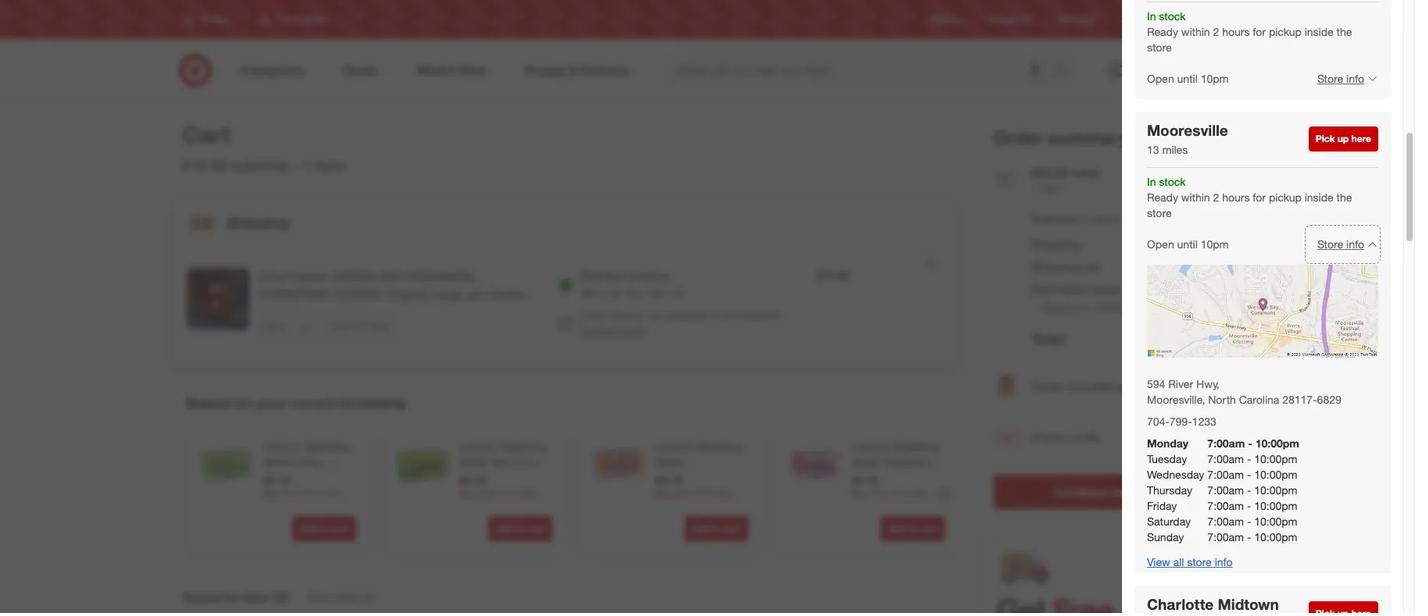 Task type: locate. For each thing, give the bounding box(es) containing it.
oz down (grapefruit)
[[701, 503, 713, 516]]

sparkling
[[333, 269, 402, 285]]

here
[[1352, 133, 1372, 145]]

add to cart down lacroix sparkling water lime - 8pk/12 fl oz cans
[[299, 523, 349, 535]]

$4.19 for passionfruit
[[852, 474, 879, 487]]

10pm
[[1201, 72, 1229, 85], [1201, 238, 1229, 251]]

sparkling up pamplemousse
[[696, 440, 743, 454]]

the
[[1337, 25, 1353, 38], [1337, 191, 1353, 204], [1352, 323, 1370, 339]]

info up charlotte midtown
[[1216, 556, 1233, 569]]

6 7:00am from the top
[[1208, 515, 1245, 528]]

sparkling inside "lacroix sparkling water pamplemousse (grapefruit) - 8pk/12 fl oz cans"
[[696, 440, 743, 454]]

1 vertical spatial on
[[234, 394, 252, 412]]

order for order summary
[[994, 127, 1043, 149]]

8pk/12 inside lacroix sparkling water pure - 8pk/12 fl oz cans lacroix
[[1350, 79, 1391, 95]]

oz down "key"
[[505, 472, 517, 485]]

8pk/12 for passionfruit
[[859, 472, 893, 485]]

hours
[[1223, 25, 1251, 38], [1223, 191, 1251, 204], [1145, 263, 1169, 275], [1221, 323, 1253, 339]]

1 vertical spatial item
[[1041, 181, 1062, 194]]

to
[[1112, 484, 1124, 500], [319, 523, 328, 535], [515, 523, 524, 535], [712, 523, 721, 535], [908, 523, 917, 535]]

to for lacroix sparkling water key lime - 8pk/12 fl oz cans
[[515, 523, 524, 535]]

1 horizontal spatial pickup
[[1145, 231, 1186, 247]]

4 add to cart button from the left
[[881, 517, 945, 542]]

water inside lacroix sparkling water passionfruit - 8pk/12 fl oz cans
[[852, 456, 880, 469]]

add to cart down lacroix sparkling water passionfruit - 8pk/12 fl oz cans
[[888, 523, 938, 535]]

1 store info button from the top
[[1308, 61, 1379, 96]]

1 up subtotal
[[1032, 181, 1038, 194]]

2 inside the pickup ready within 2 hours
[[1202, 249, 1207, 261]]

10:00pm for thursday
[[1255, 484, 1298, 497]]

3 7:00am - 10:00pm from the top
[[1208, 484, 1298, 497]]

1 ) from the left
[[284, 590, 288, 606]]

1 horizontal spatial later
[[370, 320, 388, 332]]

1 vertical spatial 10pm
[[1201, 238, 1229, 251]]

1 add to cart button from the left
[[292, 517, 356, 542]]

3 add to cart button from the left
[[684, 517, 749, 542]]

0 vertical spatial store
[[1318, 72, 1344, 85]]

sparkling inside "lacroix sparkling water key lime - 8pk/12 fl oz cans"
[[500, 440, 546, 454]]

water for lime
[[263, 456, 292, 469]]

change
[[580, 325, 618, 338]]

add
[[1219, 429, 1242, 445], [299, 523, 317, 535], [495, 523, 513, 535], [691, 523, 709, 535], [888, 523, 905, 535]]

based down estimated
[[1044, 302, 1076, 315]]

1 7:00am - 10:00pm from the top
[[1208, 437, 1300, 450]]

browsing
[[341, 394, 406, 412]]

1 horizontal spatial )
[[371, 590, 374, 606]]

0 vertical spatial 1
[[303, 157, 311, 175]]

pickup up change store button
[[611, 309, 644, 322]]

0 horizontal spatial )
[[284, 590, 288, 606]]

1 vertical spatial pickup
[[611, 309, 644, 322]]

later for saved for later ( 2 )
[[243, 590, 270, 606]]

pickup
[[1270, 25, 1303, 38], [1270, 191, 1303, 204], [1275, 323, 1312, 339]]

store info up pick up here
[[1318, 72, 1365, 85]]

fl down based on your recent browsing
[[300, 472, 306, 485]]

available down 16
[[666, 309, 709, 322]]

store inside order pickup not available at huntersville change store
[[621, 325, 646, 338]]

2
[[1214, 25, 1220, 38], [1214, 191, 1220, 204], [1202, 249, 1207, 261], [1211, 323, 1218, 339], [277, 590, 284, 606]]

0 vertical spatial open
[[1148, 72, 1175, 85]]

0 horizontal spatial (
[[273, 590, 277, 606]]

add down lacroix sparkling water lime - 8pk/12 fl oz cans
[[299, 523, 317, 535]]

ad
[[1022, 14, 1033, 25]]

1 vertical spatial based
[[186, 394, 230, 412]]

lacroix inside "lacroix sparkling water key lime - 8pk/12 fl oz cans"
[[459, 440, 497, 454]]

lacroix sparkling water pamplemousse (grapefruit) - 8pk/12 fl oz cans image
[[591, 440, 646, 494], [591, 440, 646, 494]]

1 open until 10pm from the top
[[1148, 72, 1229, 85]]

subtotal (1 item)
[[1032, 211, 1118, 227]]

thursday
[[1148, 484, 1193, 497]]

inside down check other stores button
[[1316, 323, 1349, 339]]

704-
[[1148, 415, 1170, 428]]

based for based on your recent browsing
[[186, 394, 230, 412]]

2 store from the top
[[1318, 238, 1344, 251]]

order
[[994, 127, 1043, 149], [580, 309, 608, 322], [1032, 379, 1064, 395]]

available up stores
[[1347, 250, 1383, 262]]

0 horizontal spatial on
[[234, 394, 252, 412]]

$4.19 for key
[[459, 474, 486, 487]]

not available radio
[[558, 316, 574, 332]]

0 vertical spatial store info
[[1318, 72, 1365, 85]]

$24.25 for $24.25
[[1198, 330, 1243, 348]]

huntersville button
[[1198, 298, 1269, 316]]

0 horizontal spatial lime
[[295, 456, 319, 469]]

to down "lacroix sparkling water pamplemousse (grapefruit) - 8pk/12 fl oz cans" link
[[712, 523, 721, 535]]

2 in from the top
[[1148, 175, 1157, 189]]

7:00am for monday
[[1208, 437, 1246, 450]]

cans
[[1290, 95, 1321, 110], [323, 472, 349, 485], [520, 472, 545, 485], [852, 487, 877, 501], [716, 503, 741, 516]]

1 vertical spatial store
[[1318, 238, 1344, 251]]

0 horizontal spatial later
[[243, 590, 270, 606]]

lacroix sparkling water passionfruit - 8pk/12 fl oz cans
[[852, 440, 941, 501]]

oz inside lacroix sparkling water lime - 8pk/12 fl oz cans
[[309, 472, 320, 485]]

the down stores
[[1352, 323, 1370, 339]]

pick up here button
[[1309, 127, 1379, 152]]

oz down 'recent'
[[309, 472, 320, 485]]

on down the estimated taxes
[[1079, 302, 1091, 315]]

store up pick up here
[[1318, 72, 1344, 85]]

all
[[1174, 556, 1185, 569]]

water inside "lacroix sparkling water key lime - 8pk/12 fl oz cans"
[[459, 456, 488, 469]]

2 add to cart from the left
[[495, 523, 545, 535]]

oz inside lacroix sparkling water pure - 8pk/12 fl oz cans lacroix
[[1273, 95, 1287, 110]]

2 add to cart button from the left
[[488, 517, 552, 542]]

1 horizontal spatial at
[[1183, 299, 1195, 315]]

the inside choose options dialog
[[1352, 323, 1370, 339]]

oz for lime
[[309, 472, 320, 485]]

to right continue
[[1112, 484, 1124, 500]]

store info button
[[1308, 61, 1379, 96], [1308, 228, 1379, 262]]

cart for lacroix sparkling water lime - 8pk/12 fl oz cans
[[331, 523, 349, 535]]

8pk/12 inside "lacroix sparkling water pamplemousse (grapefruit) - 8pk/12 fl oz cans"
[[656, 503, 690, 516]]

item)
[[1094, 213, 1118, 226]]

check other stores
[[1279, 300, 1372, 314]]

fl down "key"
[[496, 472, 502, 485]]

0 vertical spatial $16.89
[[183, 157, 227, 175]]

1 add to cart from the left
[[299, 523, 349, 535]]

oz down passionfruit
[[905, 472, 916, 485]]

cans inside "lacroix sparkling water pamplemousse (grapefruit) - 8pk/12 fl oz cans"
[[716, 503, 741, 516]]

3 $4.19 from the left
[[656, 474, 682, 487]]

open
[[1148, 72, 1175, 85], [1148, 238, 1175, 251]]

7:00am - 10:00pm
[[1208, 437, 1300, 450], [1208, 452, 1298, 466], [1208, 484, 1298, 497], [1208, 499, 1298, 513], [1208, 515, 1298, 528], [1208, 531, 1298, 544]]

fl inside lacroix sparkling water lime - 8pk/12 fl oz cans
[[300, 472, 306, 485]]

0 vertical spatial based
[[1044, 302, 1076, 315]]

the up shipping not available
[[1337, 191, 1353, 204]]

8pk/12 down passionfruit
[[859, 472, 893, 485]]

pickup ready within 2 hours
[[1145, 231, 1207, 275]]

8pk/12 down (grapefruit)
[[656, 503, 690, 516]]

0 vertical spatial open until 10pm
[[1148, 72, 1229, 85]]

3 7:00am from the top
[[1208, 468, 1245, 481]]

shipping
[[227, 213, 289, 231], [1329, 232, 1381, 248], [1032, 237, 1081, 252], [1032, 259, 1081, 275]]

8pk/12 down "key"
[[459, 472, 493, 485]]

for right the "save"
[[356, 320, 367, 332]]

$24.25 left total
[[1032, 165, 1069, 180]]

0 horizontal spatial $16.89
[[183, 157, 227, 175]]

pick inside button
[[1316, 133, 1336, 145]]

midtown
[[1219, 596, 1280, 613]]

weekly
[[989, 14, 1019, 25]]

at
[[1183, 299, 1195, 315], [712, 309, 721, 322]]

add to cart down (grapefruit)
[[691, 523, 742, 535]]

item right subtotal
[[316, 157, 346, 175]]

lacroix
[[1273, 63, 1319, 79], [1273, 111, 1305, 123], [263, 440, 301, 454], [459, 440, 497, 454], [656, 440, 693, 454], [852, 440, 890, 454]]

lacroix inside lacroix sparkling water lime - 8pk/12 fl oz cans
[[263, 440, 301, 454]]

1 vertical spatial later
[[243, 590, 270, 606]]

choose options dialog
[[1123, 0, 1416, 614]]

for down huntersville button
[[1256, 323, 1271, 339]]

ready within 2 hours for pickup inside the store
[[1135, 323, 1402, 339]]

hours right find
[[1223, 25, 1251, 38]]

1 horizontal spatial on
[[1079, 302, 1091, 315]]

0 horizontal spatial 1
[[303, 157, 311, 175]]

pickup down check
[[1275, 323, 1312, 339]]

code
[[1072, 430, 1100, 445]]

0 vertical spatial order
[[994, 127, 1043, 149]]

add to cart for lacroix sparkling water passionfruit - 8pk/12 fl oz cans
[[888, 523, 938, 535]]

mooresville
[[1148, 121, 1229, 139]]

lacroix for lime
[[263, 440, 301, 454]]

4 7:00am from the top
[[1208, 484, 1245, 497]]

order for order pickup not available at huntersville change store
[[580, 309, 608, 322]]

$24.25
[[1032, 165, 1069, 180], [1198, 330, 1243, 348]]

water inside lacroix sparkling water lime - 8pk/12 fl oz cans
[[263, 456, 292, 469]]

1 not from the left
[[1238, 250, 1253, 262]]

1 vertical spatial in
[[1148, 175, 1157, 189]]

order left includes
[[1032, 379, 1064, 395]]

8pk/12 inside lacroix sparkling water passionfruit - 8pk/12 fl oz cans
[[859, 472, 893, 485]]

What can we help you find? suggestions appear below search field
[[668, 53, 1058, 88]]

store right not available button
[[1318, 238, 1344, 251]]

3 add to cart from the left
[[691, 523, 742, 535]]

sparkling for pure
[[1322, 63, 1379, 79]]

add to cart button down lacroix sparkling water passionfruit - 8pk/12 fl oz cans
[[881, 517, 945, 542]]

lacroix inside lacroix sparkling water passionfruit - 8pk/12 fl oz cans
[[852, 440, 890, 454]]

1 store info from the top
[[1318, 72, 1365, 85]]

in right 'target'
[[1148, 9, 1157, 22]]

0 horizontal spatial item
[[316, 157, 346, 175]]

pickup left $5.99 on the top of page
[[1145, 231, 1186, 247]]

0 horizontal spatial huntersville
[[724, 309, 781, 322]]

1 horizontal spatial lime
[[512, 456, 536, 469]]

) left favorites
[[284, 590, 288, 606]]

0 horizontal spatial up
[[1165, 299, 1180, 315]]

store info button up stores
[[1308, 228, 1379, 262]]

2 vertical spatial order
[[1032, 379, 1064, 395]]

find stores
[[1198, 14, 1246, 25]]

add for lacroix sparkling water pamplemousse (grapefruit) - 8pk/12 fl oz cans
[[691, 523, 709, 535]]

add down lacroix sparkling water passionfruit - 8pk/12 fl oz cans
[[888, 523, 905, 535]]

info
[[1347, 72, 1365, 85], [1347, 238, 1365, 251], [1216, 556, 1233, 569]]

add down north
[[1219, 429, 1242, 445]]

2 vertical spatial the
[[1352, 323, 1370, 339]]

inside up pure
[[1306, 25, 1334, 38]]

7:00am - 10:00pm for thursday
[[1208, 484, 1298, 497]]

to down lacroix sparkling water passionfruit - 8pk/12 fl oz cans
[[908, 523, 917, 535]]

sparkling for passionfruit
[[893, 440, 939, 454]]

cart down "lacroix sparkling water pamplemousse (grapefruit) - 8pk/12 fl oz cans" link
[[723, 523, 742, 535]]

0 vertical spatial stock
[[1160, 9, 1187, 22]]

up inside choose options dialog
[[1165, 299, 1180, 315]]

add inside add button
[[1219, 429, 1242, 445]]

promo
[[1032, 430, 1069, 445]]

by
[[610, 286, 622, 300]]

3 cart from the left
[[723, 523, 742, 535]]

0 horizontal spatial at
[[712, 309, 721, 322]]

oz left pure
[[1273, 95, 1287, 110]]

up for here
[[1338, 133, 1350, 145]]

not available button
[[1227, 201, 1312, 286]]

save for later
[[333, 320, 388, 332]]

2 7:00am from the top
[[1208, 452, 1245, 466]]

22oz classic sparkling cinammon christmas cookie original large jar candle image
[[186, 268, 249, 331]]

1 vertical spatial store info button
[[1308, 228, 1379, 262]]

0 horizontal spatial pick
[[1135, 299, 1161, 315]]

shipping inside shipping not available
[[1329, 232, 1381, 248]]

1 7:00am from the top
[[1208, 437, 1246, 450]]

7:00am - 10:00pm for sunday
[[1208, 531, 1298, 544]]

available right $0.36
[[1255, 250, 1292, 262]]

0 horizontal spatial $24.25
[[1032, 165, 1069, 180]]

order up '$24.25 total 1 item' at the right of the page
[[994, 127, 1043, 149]]

add to cart button down (grapefruit)
[[684, 517, 749, 542]]

fl down (grapefruit)
[[693, 503, 698, 516]]

0 vertical spatial until
[[1178, 72, 1198, 85]]

oz inside "lacroix sparkling water key lime - 8pk/12 fl oz cans"
[[505, 472, 517, 485]]

1 ( from the left
[[273, 590, 277, 606]]

add to cart
[[299, 523, 349, 535], [495, 523, 545, 535], [691, 523, 742, 535], [888, 523, 938, 535]]

candle
[[487, 287, 526, 303]]

2 stock from the top
[[1160, 175, 1187, 189]]

1 vertical spatial store info
[[1318, 238, 1365, 251]]

cart
[[331, 523, 349, 535], [527, 523, 545, 535], [723, 523, 742, 535], [920, 523, 938, 535]]

1 cart from the left
[[331, 523, 349, 535]]

up left here
[[1338, 133, 1350, 145]]

pickup right stores
[[1270, 25, 1303, 38]]

until up mooresville
[[1178, 72, 1198, 85]]

10pm up $0.36
[[1201, 238, 1229, 251]]

)
[[284, 590, 288, 606], [371, 590, 374, 606]]

at right "not"
[[712, 309, 721, 322]]

later inside button
[[370, 320, 388, 332]]

2 cart from the left
[[527, 523, 545, 535]]

1 right subtotal
[[303, 157, 311, 175]]

1 vertical spatial order
[[580, 309, 608, 322]]

water left passionfruit
[[852, 456, 880, 469]]

add down "lacroix sparkling water key lime - 8pk/12 fl oz cans"
[[495, 523, 513, 535]]

water left pure
[[1273, 79, 1307, 95]]

10pm down choose options
[[1201, 72, 1229, 85]]

2 7:00am - 10:00pm from the top
[[1208, 452, 1298, 466]]

2 lime from the left
[[512, 456, 536, 469]]

5 7:00am from the top
[[1208, 499, 1245, 513]]

sparkling inside lacroix sparkling water passionfruit - 8pk/12 fl oz cans
[[893, 440, 939, 454]]

sparkling for pamplemousse
[[696, 440, 743, 454]]

7:00am for thursday
[[1208, 484, 1245, 497]]

1 vertical spatial open until 10pm
[[1148, 238, 1229, 251]]

0 horizontal spatial available
[[666, 309, 709, 322]]

2 vertical spatial inside
[[1316, 323, 1349, 339]]

add for lacroix sparkling water key lime - 8pk/12 fl oz cans
[[495, 523, 513, 535]]

6829
[[1318, 393, 1342, 406]]

4 add to cart from the left
[[888, 523, 938, 535]]

inside up shipping not available
[[1306, 191, 1334, 204]]

7:00am - 10:00pm for monday
[[1208, 437, 1300, 450]]

pickup inside the pickup ready within 2 hours
[[1145, 231, 1186, 247]]

7 7:00am from the top
[[1208, 531, 1245, 544]]

2 until from the top
[[1178, 238, 1198, 251]]

for up not available
[[1254, 191, 1267, 204]]

stores
[[1342, 300, 1372, 314]]

lacroix sparkling water key lime - 8pk/12 fl oz cans
[[459, 440, 546, 485]]

shipping up stores
[[1329, 232, 1381, 248]]

lacroix sparkling water passionfruit - 8pk/12 fl oz cans image
[[788, 440, 842, 494], [788, 440, 842, 494]]

cans inside lacroix sparkling water pure - 8pk/12 fl oz cans lacroix
[[1290, 95, 1321, 110]]

later right saved
[[243, 590, 270, 606]]

0 vertical spatial inside
[[1306, 25, 1334, 38]]

$24.25 inside '$24.25 total 1 item'
[[1032, 165, 1069, 180]]

- inside lacroix sparkling water lime - 8pk/12 fl oz cans
[[322, 456, 326, 469]]

22oz classic sparkling cinammon christmas cookie original large jar candle
[[258, 269, 526, 303]]

ready right 'target'
[[1148, 25, 1179, 38]]

1 horizontal spatial pick
[[1316, 133, 1336, 145]]

original
[[384, 287, 427, 303]]

for right stores
[[1254, 25, 1267, 38]]

the up lacroix sparkling water pure - 8pk/12 fl oz cans link
[[1337, 25, 1353, 38]]

target
[[1121, 14, 1147, 25]]

available inside button
[[1255, 250, 1292, 262]]

lacroix for key
[[459, 440, 497, 454]]

8pk/12 right pure
[[1350, 79, 1391, 95]]

7:00am
[[1208, 437, 1246, 450], [1208, 452, 1245, 466], [1208, 468, 1245, 481], [1208, 484, 1245, 497], [1208, 499, 1245, 513], [1208, 515, 1245, 528], [1208, 531, 1245, 544]]

passionfruit
[[883, 456, 941, 469]]

add to cart button down lacroix sparkling water lime - 8pk/12 fl oz cans
[[292, 517, 356, 542]]

$4.19 for pamplemousse
[[656, 474, 682, 487]]

None radio
[[558, 277, 574, 293]]

6 7:00am - 10:00pm from the top
[[1208, 531, 1298, 544]]

based
[[1044, 302, 1076, 315], [186, 394, 230, 412]]

oz for passionfruit
[[905, 472, 916, 485]]

water inside lacroix sparkling water pure - 8pk/12 fl oz cans lacroix
[[1273, 79, 1307, 95]]

1 vertical spatial pick
[[1135, 299, 1161, 315]]

0 vertical spatial 10pm
[[1201, 72, 1229, 85]]

at inside choose options dialog
[[1183, 299, 1195, 315]]

4 $4.19 from the left
[[852, 474, 879, 487]]

store
[[1148, 40, 1173, 54], [1148, 207, 1173, 220], [1373, 323, 1402, 339], [621, 325, 646, 338], [1188, 556, 1213, 569]]

at left huntersville button
[[1183, 299, 1195, 315]]

1 vertical spatial up
[[1165, 299, 1180, 315]]

cart up the favorites ( 4 )
[[331, 523, 349, 535]]

up inside button
[[1338, 133, 1350, 145]]

fl inside lacroix sparkling water pure - 8pk/12 fl oz cans lacroix
[[1394, 79, 1401, 95]]

lacroix inside "lacroix sparkling water pamplemousse (grapefruit) - 8pk/12 fl oz cans"
[[656, 440, 693, 454]]

open until 10pm up mooresville
[[1148, 72, 1229, 85]]

mooresville 13 miles
[[1148, 121, 1229, 157]]

1 horizontal spatial huntersville
[[1198, 299, 1269, 315]]

cans inside lacroix sparkling water lime - 8pk/12 fl oz cans
[[323, 472, 349, 485]]

oz inside "lacroix sparkling water pamplemousse (grapefruit) - 8pk/12 fl oz cans"
[[701, 503, 713, 516]]

1 horizontal spatial item
[[1041, 181, 1062, 194]]

hours inside the pickup ready within 2 hours
[[1145, 263, 1169, 275]]

weekly ad
[[989, 14, 1033, 25]]

miles
[[1163, 143, 1189, 157]]

1 vertical spatial stock
[[1160, 175, 1187, 189]]

classic
[[289, 269, 329, 285]]

2 vertical spatial pickup
[[1275, 323, 1312, 339]]

1 vertical spatial $24.25
[[1198, 330, 1243, 348]]

pick inside choose options dialog
[[1135, 299, 1161, 315]]

ready down the 13
[[1148, 191, 1179, 204]]

0 vertical spatial pick
[[1316, 133, 1336, 145]]

0 horizontal spatial based
[[186, 394, 230, 412]]

sparkling down 'recent'
[[304, 440, 350, 454]]

sparkling for key
[[500, 440, 546, 454]]

22oz classic sparkling cinammon christmas cookie original large jar candle link
[[258, 268, 533, 304]]

1 horizontal spatial $24.25
[[1198, 330, 1243, 348]]

lacroix sparkling water lime - 8pk/12 fl oz cans image
[[199, 440, 254, 494], [199, 440, 254, 494]]

order inside order pickup not available at huntersville change store
[[580, 309, 608, 322]]

2 $4.19 from the left
[[459, 474, 486, 487]]

0 vertical spatial in
[[1148, 9, 1157, 22]]

lime
[[295, 456, 319, 469], [512, 456, 536, 469]]

fl down passionfruit
[[896, 472, 902, 485]]

up down the pickup ready within 2 hours
[[1165, 299, 1180, 315]]

at inside order pickup not available at huntersville change store
[[712, 309, 721, 322]]

704-799-1233
[[1148, 415, 1217, 428]]

0 vertical spatial the
[[1337, 25, 1353, 38]]

available
[[1255, 250, 1292, 262], [1347, 250, 1383, 262], [666, 309, 709, 322]]

5 7:00am - 10:00pm from the top
[[1208, 515, 1298, 528]]

0 vertical spatial in stock ready within 2 hours for pickup inside the store
[[1148, 9, 1353, 54]]

dialog
[[1123, 0, 1416, 614]]

$1.01
[[1212, 282, 1243, 297]]

store info button up pick up here
[[1308, 61, 1379, 96]]

open left $5.99 on the top of page
[[1148, 238, 1175, 251]]

huntersville inside choose options dialog
[[1198, 299, 1269, 315]]

0 vertical spatial $24.25
[[1032, 165, 1069, 180]]

( right favorites
[[361, 590, 364, 606]]

0 horizontal spatial pickup
[[611, 309, 644, 322]]

1 vertical spatial 1
[[1032, 181, 1038, 194]]

$24.25 down huntersville button
[[1198, 330, 1243, 348]]

1 horizontal spatial 1
[[1032, 181, 1038, 194]]

2 in stock ready within 2 hours for pickup inside the store from the top
[[1148, 175, 1353, 220]]

1 vertical spatial until
[[1178, 238, 1198, 251]]

1 store from the top
[[1318, 72, 1344, 85]]

lacroix for pure
[[1273, 63, 1319, 79]]

based on 40360
[[1044, 302, 1125, 315]]

0 vertical spatial on
[[1079, 302, 1091, 315]]

water for key
[[459, 456, 488, 469]]

1 horizontal spatial up
[[1338, 133, 1350, 145]]

store inside choose options dialog
[[1373, 323, 1402, 339]]

1 vertical spatial in stock ready within 2 hours for pickup inside the store
[[1148, 175, 1353, 220]]

target circle link
[[1121, 13, 1173, 26]]

to for lacroix sparkling water lime - 8pk/12 fl oz cans
[[319, 523, 328, 535]]

2 vertical spatial $16.89
[[817, 269, 850, 283]]

lacroix sparkling water pure - 8pk/12 fl oz cans image
[[1135, 63, 1260, 188]]

2 horizontal spatial $16.89
[[1205, 211, 1243, 227]]

fl inside lacroix sparkling water passionfruit - 8pk/12 fl oz cans
[[896, 472, 902, 485]]

item up subtotal
[[1041, 181, 1062, 194]]

lacroix sparkling water lime - 8pk/12 fl oz cans link
[[263, 440, 353, 485]]

pure
[[1311, 79, 1338, 95]]

4 7:00am - 10:00pm from the top
[[1208, 499, 1298, 513]]

1 vertical spatial pickup
[[1270, 191, 1303, 204]]

carolina
[[1240, 393, 1280, 406]]

0 vertical spatial pickup
[[1145, 231, 1186, 247]]

2 store info button from the top
[[1308, 228, 1379, 262]]

lime down 'recent'
[[295, 456, 319, 469]]

sparkling inside lacroix sparkling water lime - 8pk/12 fl oz cans
[[304, 440, 350, 454]]

8pk/12 inside lacroix sparkling water lime - 8pk/12 fl oz cans
[[263, 472, 297, 485]]

fl
[[1394, 79, 1401, 95], [300, 472, 306, 485], [496, 472, 502, 485], [896, 472, 902, 485], [693, 503, 698, 516]]

2 not from the left
[[1329, 250, 1344, 262]]

fl right pure
[[1394, 79, 1401, 95]]

1 horizontal spatial based
[[1044, 302, 1076, 315]]

north
[[1209, 393, 1237, 406]]

water down your at the bottom left of the page
[[263, 456, 292, 469]]

1 vertical spatial info
[[1347, 238, 1365, 251]]

add to cart button for lacroix sparkling water passionfruit - 8pk/12 fl oz cans
[[881, 517, 945, 542]]

1 horizontal spatial $16.89
[[817, 269, 850, 283]]

pick right 40360
[[1135, 299, 1161, 315]]

1 $4.19 from the left
[[263, 474, 290, 487]]

fl for passionfruit
[[896, 472, 902, 485]]

order for order includes a gift
[[1032, 379, 1064, 395]]

water inside "lacroix sparkling water pamplemousse (grapefruit) - 8pk/12 fl oz cans"
[[656, 456, 684, 469]]

shipping
[[628, 269, 669, 283]]

to down lacroix sparkling water lime - 8pk/12 fl oz cans
[[319, 523, 328, 535]]

river
[[1169, 377, 1194, 391]]

until left $5.99 on the top of page
[[1178, 238, 1198, 251]]

add to cart down "lacroix sparkling water key lime - 8pk/12 fl oz cans"
[[495, 523, 545, 535]]

cans inside lacroix sparkling water passionfruit - 8pk/12 fl oz cans
[[852, 487, 877, 501]]

1 vertical spatial inside
[[1306, 191, 1334, 204]]

1 vertical spatial open
[[1148, 238, 1175, 251]]

sparkling up "key"
[[500, 440, 546, 454]]

4 cart from the left
[[920, 523, 938, 535]]

within inside the pickup ready within 2 hours
[[1175, 249, 1199, 261]]

sparkling inside lacroix sparkling water pure - 8pk/12 fl oz cans lacroix
[[1322, 63, 1379, 79]]

0 vertical spatial info
[[1347, 72, 1365, 85]]

up
[[1338, 133, 1350, 145], [1165, 299, 1180, 315]]

2 open from the top
[[1148, 238, 1175, 251]]

later right the "save"
[[370, 320, 388, 332]]

594 river hwy, mooresville, north carolina 28117-6829 map image
[[1148, 265, 1379, 358]]

2 horizontal spatial available
[[1347, 250, 1383, 262]]

0 horizontal spatial not
[[1238, 250, 1253, 262]]

) right favorites
[[371, 590, 374, 606]]

1 lime from the left
[[295, 456, 319, 469]]

7:00am for sunday
[[1208, 531, 1245, 544]]

1 horizontal spatial not
[[1329, 250, 1344, 262]]

up for at
[[1165, 299, 1180, 315]]

fl for lime
[[300, 472, 306, 485]]

on for 40360
[[1079, 302, 1091, 315]]

cart down lacroix sparkling water key lime - 8pk/12 fl oz cans link
[[527, 523, 545, 535]]

oz inside lacroix sparkling water passionfruit - 8pk/12 fl oz cans
[[905, 472, 916, 485]]

ready inside the pickup ready within 2 hours
[[1145, 249, 1172, 261]]

sparkling up passionfruit
[[893, 440, 939, 454]]

pick
[[1316, 133, 1336, 145], [1135, 299, 1161, 315]]

1 horizontal spatial (
[[361, 590, 364, 606]]

0 vertical spatial store info button
[[1308, 61, 1379, 96]]

0 vertical spatial item
[[316, 157, 346, 175]]

0 vertical spatial later
[[370, 320, 388, 332]]

1 horizontal spatial available
[[1255, 250, 1292, 262]]

0 vertical spatial up
[[1338, 133, 1350, 145]]

lacroix sparkling water key lime - 8pk/12 fl oz cans image
[[395, 440, 450, 494], [395, 440, 450, 494]]

water
[[1273, 79, 1307, 95], [263, 456, 292, 469], [459, 456, 488, 469], [656, 456, 684, 469], [852, 456, 880, 469]]

10:00pm for friday
[[1255, 499, 1298, 513]]



Task type: vqa. For each thing, say whether or not it's contained in the screenshot.
the 594 River Hwy, Mooresville, North Carolina 28117-6829 map image
yes



Task type: describe. For each thing, give the bounding box(es) containing it.
1233
[[1193, 415, 1217, 428]]

huntersville inside order pickup not available at huntersville change store
[[724, 309, 781, 322]]

find
[[1198, 14, 1216, 25]]

- inside "lacroix sparkling water pamplemousse (grapefruit) - 8pk/12 fl oz cans"
[[714, 487, 718, 501]]

cans for passionfruit
[[852, 487, 877, 501]]

order pickup not available at huntersville change store
[[580, 309, 781, 338]]

ready up the 594
[[1135, 323, 1171, 339]]

add to cart for lacroix sparkling water lime - 8pk/12 fl oz cans
[[299, 523, 349, 535]]

redcard
[[1058, 14, 1096, 25]]

lacroix sparkling water key lime - 8pk/12 fl oz cans link
[[459, 440, 549, 485]]

other
[[1313, 300, 1339, 314]]

$0.36
[[1212, 259, 1243, 275]]

pickup inside choose options dialog
[[1275, 323, 1312, 339]]

cart for lacroix sparkling water passionfruit - 8pk/12 fl oz cans
[[920, 523, 938, 535]]

8pk/12 for lime
[[263, 472, 297, 485]]

add for lacroix sparkling water passionfruit - 8pk/12 fl oz cans
[[888, 523, 905, 535]]

cans inside "lacroix sparkling water key lime - 8pk/12 fl oz cans"
[[520, 472, 545, 485]]

$5.99 button
[[1212, 234, 1243, 256]]

10:00pm for sunday
[[1255, 531, 1298, 544]]

lacroix sparkling water pure - 8pk/12 fl oz cans link
[[1273, 63, 1403, 110]]

sparkling for lime
[[304, 440, 350, 454]]

for inside choose options dialog
[[1256, 323, 1271, 339]]

799-
[[1170, 415, 1193, 428]]

lacroix sparkling water pure - 8pk/12 fl oz cans lacroix
[[1273, 63, 1401, 123]]

28117-
[[1283, 393, 1318, 406]]

1 inside '$24.25 total 1 item'
[[1032, 181, 1038, 194]]

2 ) from the left
[[371, 590, 374, 606]]

none radio inside "cart item ready to fulfill" group
[[558, 277, 574, 293]]

a
[[1118, 379, 1124, 395]]

based for based on 40360
[[1044, 302, 1076, 315]]

fl inside "lacroix sparkling water key lime - 8pk/12 fl oz cans"
[[496, 472, 502, 485]]

lacroix for passionfruit
[[852, 440, 890, 454]]

water for passionfruit
[[852, 456, 880, 469]]

choose
[[1135, 14, 1201, 36]]

- inside "lacroix sparkling water key lime - 8pk/12 fl oz cans"
[[539, 456, 543, 469]]

1 stock from the top
[[1160, 9, 1187, 22]]

pamplemousse
[[656, 472, 731, 485]]

wednesday 7:00am - 10:00pm
[[1148, 468, 1298, 481]]

lacroix sparkling water lime - 8pk/12 fl oz cans
[[263, 440, 350, 485]]

find stores link
[[1198, 13, 1246, 26]]

1 open from the top
[[1148, 72, 1175, 85]]

lacroix for pamplemousse
[[656, 440, 693, 454]]

monday
[[1148, 437, 1189, 450]]

to for lacroix sparkling water pamplemousse (grapefruit) - 8pk/12 fl oz cans
[[712, 523, 721, 535]]

lime inside lacroix sparkling water lime - 8pk/12 fl oz cans
[[295, 456, 319, 469]]

favorites
[[307, 590, 357, 606]]

to inside button
[[1112, 484, 1124, 500]]

16
[[671, 286, 683, 300]]

registry link
[[929, 13, 964, 26]]

order summary
[[994, 127, 1128, 149]]

$24.25 total 1 item
[[1032, 165, 1100, 194]]

search button
[[1047, 53, 1084, 91]]

view all store info link
[[1148, 556, 1233, 569]]

hours up $5.99 on the top of page
[[1223, 191, 1251, 204]]

shipping not available
[[1329, 232, 1383, 262]]

2 store info from the top
[[1318, 238, 1365, 251]]

2 open until 10pm from the top
[[1148, 238, 1229, 251]]

inside inside choose options dialog
[[1316, 323, 1349, 339]]

1 10pm from the top
[[1201, 72, 1229, 85]]

checkout
[[1127, 484, 1182, 500]]

- inside lacroix sparkling water passionfruit - 8pk/12 fl oz cans
[[852, 472, 856, 485]]

cans for pure
[[1290, 95, 1321, 110]]

mooresville,
[[1148, 393, 1206, 406]]

stores
[[1219, 14, 1246, 25]]

lacroix sparkling water pamplemousse (grapefruit) - 8pk/12 fl oz cans
[[656, 440, 743, 516]]

thu,
[[625, 286, 645, 300]]

pick up at huntersville
[[1135, 299, 1269, 315]]

available inside shipping not available
[[1347, 250, 1383, 262]]

save
[[333, 320, 353, 332]]

sunday
[[1148, 531, 1185, 544]]

lacroix sparkling water passionfruit - 8pk/12 fl oz cans link
[[852, 440, 942, 501]]

add to cart button for lacroix sparkling water lime - 8pk/12 fl oz cans
[[292, 517, 356, 542]]

$16.89 subtotal
[[183, 157, 289, 175]]

1 vertical spatial $16.89
[[1205, 211, 1243, 227]]

target circle
[[1121, 14, 1173, 25]]

7:00am for tuesday
[[1208, 452, 1245, 466]]

8pk/12 for pure
[[1350, 79, 1391, 95]]

tuesday
[[1148, 452, 1188, 466]]

10:00pm for saturday
[[1255, 515, 1298, 528]]

1 vertical spatial the
[[1337, 191, 1353, 204]]

for inside button
[[356, 320, 367, 332]]

weekly ad link
[[989, 13, 1033, 26]]

lacroix sparkling water pamplemousse (grapefruit) - 8pk/12 fl oz cans link
[[656, 440, 746, 516]]

pick up here
[[1316, 133, 1372, 145]]

shipping up shipping tax in the right of the page
[[1032, 237, 1081, 252]]

jar
[[466, 287, 483, 303]]

shipping down subtotal
[[227, 213, 289, 231]]

continue
[[1055, 484, 1108, 500]]

7:00am - 10:00pm for tuesday
[[1208, 452, 1298, 466]]

promo code
[[1032, 430, 1100, 445]]

gift
[[1128, 379, 1146, 395]]

cans for lime
[[323, 472, 349, 485]]

cart
[[183, 120, 230, 149]]

7:00am for friday
[[1208, 499, 1245, 513]]

add for lacroix sparkling water lime - 8pk/12 fl oz cans
[[299, 523, 317, 535]]

based on your recent browsing
[[186, 394, 406, 412]]

to for lacroix sparkling water passionfruit - 8pk/12 fl oz cans
[[908, 523, 917, 535]]

cart for lacroix sparkling water pamplemousse (grapefruit) - 8pk/12 fl oz cans
[[723, 523, 742, 535]]

8pk/12 inside "lacroix sparkling water key lime - 8pk/12 fl oz cans"
[[459, 472, 493, 485]]

fl inside "lacroix sparkling water pamplemousse (grapefruit) - 8pk/12 fl oz cans"
[[693, 503, 698, 516]]

1 in stock ready within 2 hours for pickup inside the store from the top
[[1148, 9, 1353, 54]]

not inside shipping not available
[[1329, 250, 1344, 262]]

includes
[[1067, 379, 1114, 395]]

fl for pure
[[1394, 79, 1401, 95]]

22oz
[[258, 269, 285, 285]]

later for save for later
[[370, 320, 388, 332]]

nov
[[648, 286, 668, 300]]

7:00am for saturday
[[1208, 515, 1245, 528]]

2 ( from the left
[[361, 590, 364, 606]]

available inside order pickup not available at huntersville change store
[[666, 309, 709, 322]]

add to cart for lacroix sparkling water key lime - 8pk/12 fl oz cans
[[495, 523, 545, 535]]

pick for pick up at huntersville
[[1135, 299, 1161, 315]]

shipping up estimated
[[1032, 259, 1081, 275]]

registry
[[929, 14, 964, 25]]

cart for lacroix sparkling water key lime - 8pk/12 fl oz cans
[[527, 523, 545, 535]]

oz for pure
[[1273, 95, 1287, 110]]

hours down huntersville button
[[1221, 323, 1253, 339]]

7:00am - 10:00pm for saturday
[[1208, 515, 1298, 528]]

not available
[[1238, 250, 1292, 262]]

40360
[[1094, 302, 1125, 315]]

$24.25 for $24.25 total 1 item
[[1032, 165, 1069, 180]]

options
[[1206, 14, 1270, 36]]

0 vertical spatial pickup
[[1270, 25, 1303, 38]]

pickup inside order pickup not available at huntersville change store
[[611, 309, 644, 322]]

add to cart button for lacroix sparkling water pamplemousse (grapefruit) - 8pk/12 fl oz cans
[[684, 517, 749, 542]]

594
[[1148, 377, 1166, 391]]

circle
[[1149, 14, 1173, 25]]

1 until from the top
[[1178, 72, 1198, 85]]

10:00pm for tuesday
[[1255, 452, 1298, 466]]

shipping tax
[[1032, 259, 1102, 275]]

594 river hwy, mooresville, north carolina 28117-6829
[[1148, 377, 1342, 406]]

for right saved
[[223, 590, 240, 606]]

2 10pm from the top
[[1201, 238, 1229, 251]]

water for pure
[[1273, 79, 1307, 95]]

order includes a gift
[[1032, 379, 1146, 395]]

- inside lacroix sparkling water pure - 8pk/12 fl oz cans lacroix
[[1342, 79, 1347, 95]]

item inside '$24.25 total 1 item'
[[1041, 181, 1062, 194]]

10:00pm for monday
[[1256, 437, 1300, 450]]

tax
[[1085, 259, 1102, 275]]

standard shipping get it by thu, nov 16
[[580, 269, 683, 300]]

13
[[1148, 143, 1160, 157]]

1 in from the top
[[1148, 9, 1157, 22]]

estimated taxes
[[1032, 282, 1122, 297]]

total
[[1073, 165, 1100, 180]]

estimated
[[1032, 282, 1088, 297]]

$16.89 inside "cart item ready to fulfill" group
[[817, 269, 850, 283]]

not inside button
[[1238, 250, 1253, 262]]

taxes
[[1091, 282, 1122, 297]]

lime inside "lacroix sparkling water key lime - 8pk/12 fl oz cans"
[[512, 456, 536, 469]]

pick for pick up here
[[1316, 133, 1336, 145]]

cart item ready to fulfill group
[[174, 250, 956, 367]]

cookie
[[334, 287, 381, 303]]

2 vertical spatial info
[[1216, 556, 1233, 569]]

check other stores button
[[1278, 299, 1373, 316]]

(1
[[1082, 213, 1091, 226]]

add to cart button for lacroix sparkling water key lime - 8pk/12 fl oz cans
[[488, 517, 552, 542]]

on for your
[[234, 394, 252, 412]]

charlotte midtown
[[1148, 596, 1280, 613]]

7:00am - 10:00pm for friday
[[1208, 499, 1298, 513]]

total
[[1032, 330, 1066, 348]]

water for pamplemousse
[[656, 456, 684, 469]]

add button
[[1218, 428, 1243, 447]]

saturday
[[1148, 515, 1192, 528]]

get free shipping on hundreds of thousands of items* with target redcard. apply now for a credit or debit redcard. *some restrictions apply. image
[[982, 538, 1254, 614]]

add to cart for lacroix sparkling water pamplemousse (grapefruit) - 8pk/12 fl oz cans
[[691, 523, 742, 535]]

key
[[491, 456, 509, 469]]

dialog containing mooresville
[[1123, 0, 1416, 614]]

$4.19 for lime
[[263, 474, 290, 487]]



